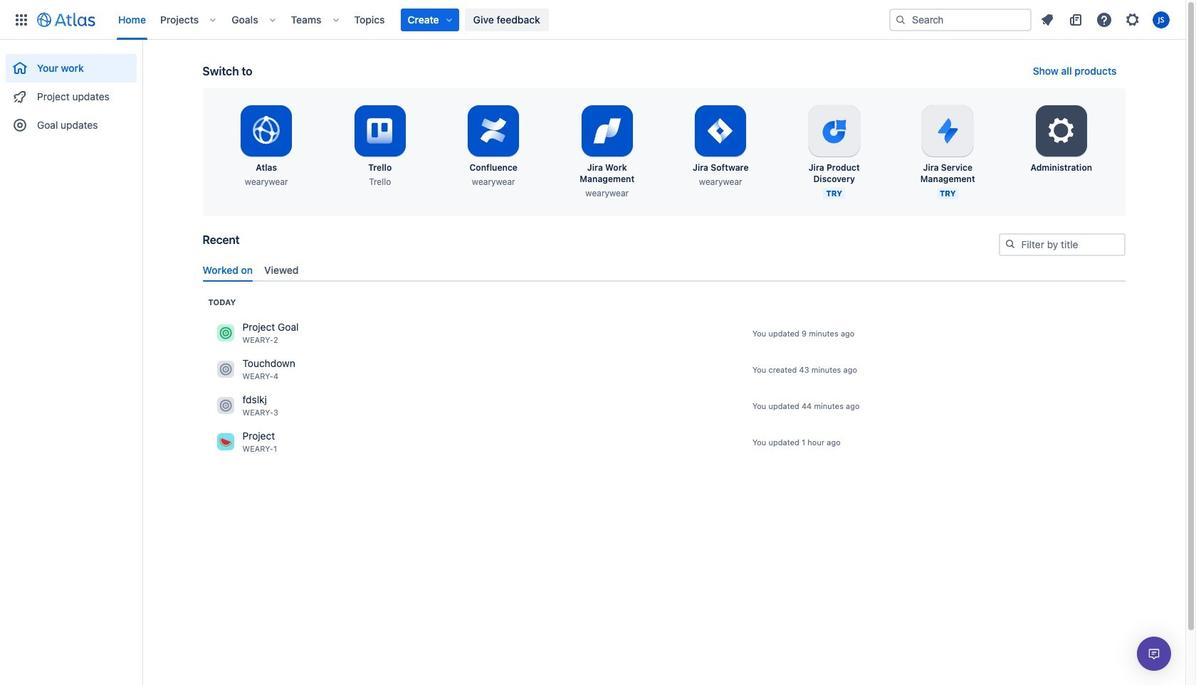 Task type: vqa. For each thing, say whether or not it's contained in the screenshot.
Notifications icon
yes



Task type: describe. For each thing, give the bounding box(es) containing it.
top element
[[9, 0, 889, 40]]

search image
[[1004, 238, 1016, 250]]

help image
[[1096, 11, 1113, 28]]

Search field
[[889, 8, 1032, 31]]

3 townsquare image from the top
[[217, 434, 234, 451]]

notifications image
[[1039, 11, 1056, 28]]



Task type: locate. For each thing, give the bounding box(es) containing it.
townsquare image
[[217, 325, 234, 342], [217, 361, 234, 378], [217, 434, 234, 451]]

banner
[[0, 0, 1185, 40]]

2 townsquare image from the top
[[217, 361, 234, 378]]

Filter by title field
[[1000, 235, 1124, 255]]

1 townsquare image from the top
[[217, 325, 234, 342]]

settings image
[[1044, 114, 1078, 148]]

tab list
[[197, 258, 1131, 282]]

settings image
[[1124, 11, 1141, 28]]

search image
[[895, 14, 906, 25]]

open intercom messenger image
[[1146, 646, 1163, 663]]

heading
[[208, 297, 236, 308]]

1 vertical spatial townsquare image
[[217, 361, 234, 378]]

account image
[[1153, 11, 1170, 28]]

group
[[6, 40, 137, 144]]

townsquare image
[[217, 398, 234, 415]]

2 vertical spatial townsquare image
[[217, 434, 234, 451]]

switch to... image
[[13, 11, 30, 28]]

0 vertical spatial townsquare image
[[217, 325, 234, 342]]



